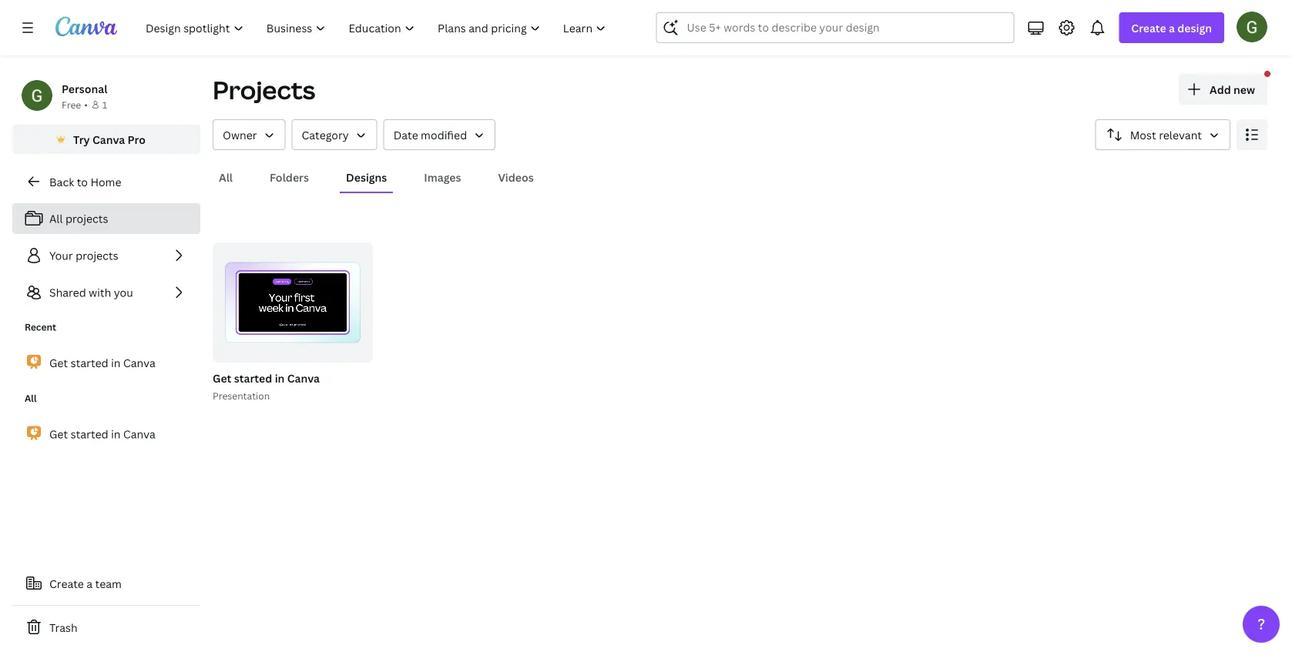 Task type: describe. For each thing, give the bounding box(es) containing it.
to
[[77, 175, 88, 189]]

shared
[[49, 286, 86, 300]]

images
[[424, 170, 461, 185]]

shared with you link
[[12, 277, 200, 308]]

get for 2nd get started in canva link
[[49, 427, 68, 442]]

images button
[[418, 163, 467, 192]]

create for create a team
[[49, 577, 84, 592]]

in for 2nd get started in canva link
[[111, 427, 121, 442]]

back to home link
[[12, 166, 200, 197]]

list containing all projects
[[12, 203, 200, 308]]

owner
[[223, 128, 257, 142]]

Category button
[[292, 119, 377, 150]]

your projects link
[[12, 240, 200, 271]]

get started in canva presentation
[[213, 371, 320, 402]]

modified
[[421, 128, 467, 142]]

canva inside button
[[92, 132, 125, 147]]

designs button
[[340, 163, 393, 192]]

new
[[1234, 82, 1256, 97]]

team
[[95, 577, 122, 592]]

category
[[302, 128, 349, 142]]

home
[[90, 175, 121, 189]]

top level navigation element
[[136, 12, 619, 43]]

add
[[1210, 82, 1231, 97]]

Date modified button
[[384, 119, 496, 150]]

date
[[394, 128, 418, 142]]

started for 2nd get started in canva link from the bottom of the page
[[71, 356, 108, 371]]

Sort by button
[[1096, 119, 1231, 150]]

create a design button
[[1119, 12, 1225, 43]]

try canva pro button
[[12, 125, 200, 154]]

free
[[62, 98, 81, 111]]

designs
[[346, 170, 387, 185]]

projects
[[213, 73, 316, 107]]

gary orlando image
[[1237, 11, 1268, 42]]

started for 2nd get started in canva link
[[71, 427, 108, 442]]

started inside get started in canva presentation
[[234, 371, 272, 386]]

2 get started in canva link from the top
[[12, 418, 200, 451]]

recent
[[25, 321, 56, 334]]

get started in canva button
[[213, 369, 320, 389]]

shared with you
[[49, 286, 133, 300]]

create for create a design
[[1132, 20, 1167, 35]]

most relevant
[[1130, 128, 1202, 142]]

get started in canva for 2nd get started in canva link
[[49, 427, 156, 442]]

try
[[73, 132, 90, 147]]

folders button
[[264, 163, 315, 192]]

create a team
[[49, 577, 122, 592]]

create a team button
[[12, 569, 200, 600]]

1 get started in canva link from the top
[[12, 347, 200, 380]]

videos button
[[492, 163, 540, 192]]

projects for all projects
[[65, 212, 108, 226]]

get for 2nd get started in canva link from the bottom of the page
[[49, 356, 68, 371]]

canva inside get started in canva presentation
[[287, 371, 320, 386]]



Task type: vqa. For each thing, say whether or not it's contained in the screenshot.
Add
yes



Task type: locate. For each thing, give the bounding box(es) containing it.
0 horizontal spatial create
[[49, 577, 84, 592]]

your projects
[[49, 249, 118, 263]]

2 vertical spatial get
[[49, 427, 68, 442]]

get started in canva for 2nd get started in canva link from the bottom of the page
[[49, 356, 156, 371]]

0 vertical spatial a
[[1169, 20, 1175, 35]]

all inside all button
[[219, 170, 233, 185]]

all
[[219, 170, 233, 185], [49, 212, 63, 226], [25, 392, 37, 405]]

most
[[1130, 128, 1157, 142]]

your
[[49, 249, 73, 263]]

videos
[[498, 170, 534, 185]]

presentation
[[213, 390, 270, 402]]

1 horizontal spatial all
[[49, 212, 63, 226]]

2 vertical spatial started
[[71, 427, 108, 442]]

relevant
[[1159, 128, 1202, 142]]

1 vertical spatial get
[[213, 371, 232, 386]]

0 vertical spatial projects
[[65, 212, 108, 226]]

get
[[49, 356, 68, 371], [213, 371, 232, 386], [49, 427, 68, 442]]

add new
[[1210, 82, 1256, 97]]

0 horizontal spatial a
[[87, 577, 93, 592]]

a for team
[[87, 577, 93, 592]]

trash link
[[12, 613, 200, 644]]

started
[[71, 356, 108, 371], [234, 371, 272, 386], [71, 427, 108, 442]]

in for 2nd get started in canva link from the bottom of the page
[[111, 356, 121, 371]]

Search search field
[[687, 13, 984, 42]]

projects for your projects
[[76, 249, 118, 263]]

1 vertical spatial a
[[87, 577, 93, 592]]

list
[[12, 203, 200, 308]]

1 vertical spatial all
[[49, 212, 63, 226]]

1 vertical spatial create
[[49, 577, 84, 592]]

all down recent
[[25, 392, 37, 405]]

date modified
[[394, 128, 467, 142]]

projects inside "link"
[[65, 212, 108, 226]]

all down owner
[[219, 170, 233, 185]]

design
[[1178, 20, 1212, 35]]

create a design
[[1132, 20, 1212, 35]]

all inside the all projects "link"
[[49, 212, 63, 226]]

2 vertical spatial all
[[25, 392, 37, 405]]

create left team
[[49, 577, 84, 592]]

1 vertical spatial started
[[234, 371, 272, 386]]

create left design
[[1132, 20, 1167, 35]]

projects down the back to home on the top left
[[65, 212, 108, 226]]

create inside dropdown button
[[1132, 20, 1167, 35]]

a
[[1169, 20, 1175, 35], [87, 577, 93, 592]]

1 vertical spatial in
[[275, 371, 285, 386]]

all for all button
[[219, 170, 233, 185]]

0 vertical spatial get started in canva
[[49, 356, 156, 371]]

0 vertical spatial get
[[49, 356, 68, 371]]

projects
[[65, 212, 108, 226], [76, 249, 118, 263]]

get inside get started in canva presentation
[[213, 371, 232, 386]]

1 horizontal spatial a
[[1169, 20, 1175, 35]]

a inside dropdown button
[[1169, 20, 1175, 35]]

folders
[[270, 170, 309, 185]]

try canva pro
[[73, 132, 146, 147]]

you
[[114, 286, 133, 300]]

pro
[[128, 132, 146, 147]]

2 vertical spatial in
[[111, 427, 121, 442]]

personal
[[62, 81, 107, 96]]

add new button
[[1179, 74, 1268, 105]]

canva
[[92, 132, 125, 147], [123, 356, 156, 371], [287, 371, 320, 386], [123, 427, 156, 442]]

with
[[89, 286, 111, 300]]

all button
[[213, 163, 239, 192]]

0 vertical spatial get started in canva link
[[12, 347, 200, 380]]

1 vertical spatial projects
[[76, 249, 118, 263]]

in inside get started in canva presentation
[[275, 371, 285, 386]]

0 vertical spatial all
[[219, 170, 233, 185]]

1 get started in canva from the top
[[49, 356, 156, 371]]

Owner button
[[213, 119, 286, 150]]

a inside button
[[87, 577, 93, 592]]

0 vertical spatial create
[[1132, 20, 1167, 35]]

create inside button
[[49, 577, 84, 592]]

all projects link
[[12, 203, 200, 234]]

get started in canva
[[49, 356, 156, 371], [49, 427, 156, 442]]

projects right your
[[76, 249, 118, 263]]

1 vertical spatial get started in canva link
[[12, 418, 200, 451]]

None search field
[[656, 12, 1015, 43]]

0 horizontal spatial all
[[25, 392, 37, 405]]

1
[[102, 98, 107, 111]]

all projects
[[49, 212, 108, 226]]

a for design
[[1169, 20, 1175, 35]]

trash
[[49, 621, 78, 635]]

a left design
[[1169, 20, 1175, 35]]

all for all projects
[[49, 212, 63, 226]]

•
[[84, 98, 88, 111]]

0 vertical spatial started
[[71, 356, 108, 371]]

1 horizontal spatial create
[[1132, 20, 1167, 35]]

back to home
[[49, 175, 121, 189]]

2 get started in canva from the top
[[49, 427, 156, 442]]

a left team
[[87, 577, 93, 592]]

get started in canva link
[[12, 347, 200, 380], [12, 418, 200, 451]]

back
[[49, 175, 74, 189]]

0 vertical spatial in
[[111, 356, 121, 371]]

free •
[[62, 98, 88, 111]]

2 horizontal spatial all
[[219, 170, 233, 185]]

all up your
[[49, 212, 63, 226]]

create
[[1132, 20, 1167, 35], [49, 577, 84, 592]]

in
[[111, 356, 121, 371], [275, 371, 285, 386], [111, 427, 121, 442]]

1 vertical spatial get started in canva
[[49, 427, 156, 442]]



